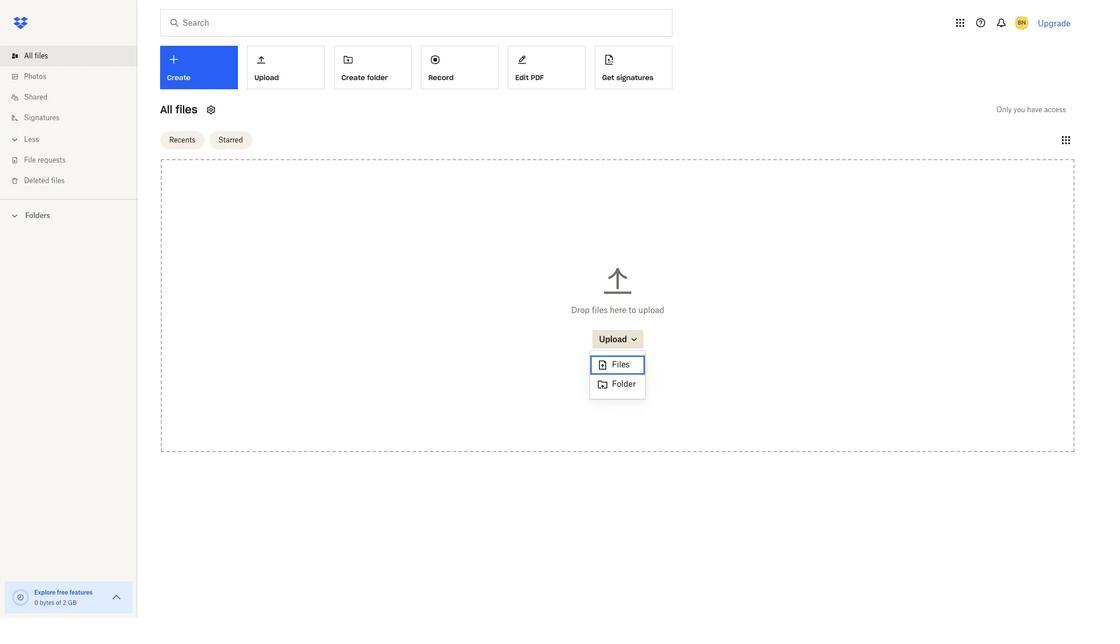 Task type: locate. For each thing, give the bounding box(es) containing it.
list containing all files
[[0, 39, 137, 199]]

record button
[[421, 46, 499, 89]]

explore free features 0 bytes of 2 gb
[[34, 589, 93, 606]]

all files inside list item
[[24, 52, 48, 60]]

file requests
[[24, 156, 66, 164]]

all files link
[[9, 46, 137, 66]]

recents button
[[160, 131, 205, 149]]

0 vertical spatial all files
[[24, 52, 48, 60]]

files right deleted
[[51, 176, 65, 185]]

less
[[24, 135, 39, 144]]

upload
[[599, 334, 627, 344]]

all files list item
[[0, 46, 137, 66]]

create folder button
[[334, 46, 412, 89]]

1 horizontal spatial all files
[[160, 103, 198, 116]]

upgrade
[[1038, 18, 1071, 28]]

access
[[1045, 105, 1067, 114]]

list
[[0, 39, 137, 199]]

get signatures
[[603, 73, 654, 82]]

file
[[24, 156, 36, 164]]

get signatures button
[[595, 46, 673, 89]]

have
[[1028, 105, 1043, 114]]

upload button
[[593, 330, 643, 348]]

only you have access
[[997, 105, 1067, 114]]

deleted files
[[24, 176, 65, 185]]

signatures
[[617, 73, 654, 82]]

upgrade link
[[1038, 18, 1071, 28]]

signatures link
[[9, 108, 137, 128]]

features
[[69, 589, 93, 596]]

of
[[56, 599, 61, 606]]

upload
[[639, 305, 665, 315]]

gb
[[68, 599, 77, 606]]

0 horizontal spatial all files
[[24, 52, 48, 60]]

all files up recents
[[160, 103, 198, 116]]

0 horizontal spatial all
[[24, 52, 33, 60]]

0 vertical spatial all
[[24, 52, 33, 60]]

all up recents
[[160, 103, 172, 116]]

folder
[[612, 379, 636, 388]]

signatures
[[24, 113, 60, 122]]

files
[[35, 52, 48, 60], [176, 103, 198, 116], [51, 176, 65, 185], [592, 305, 608, 315]]

all up photos
[[24, 52, 33, 60]]

deleted files link
[[9, 171, 137, 191]]

all
[[24, 52, 33, 60], [160, 103, 172, 116]]

1 vertical spatial all files
[[160, 103, 198, 116]]

here
[[610, 305, 627, 315]]

files up photos
[[35, 52, 48, 60]]

folders button
[[0, 207, 137, 224]]

1 vertical spatial all
[[160, 103, 172, 116]]

1 horizontal spatial all
[[160, 103, 172, 116]]

you
[[1014, 105, 1026, 114]]

files up recents
[[176, 103, 198, 116]]

all files up photos
[[24, 52, 48, 60]]

folders
[[25, 211, 50, 220]]

all files
[[24, 52, 48, 60], [160, 103, 198, 116]]



Task type: vqa. For each thing, say whether or not it's contained in the screenshot.
the bytes
yes



Task type: describe. For each thing, give the bounding box(es) containing it.
folder
[[367, 73, 388, 82]]

files left here
[[592, 305, 608, 315]]

recents
[[169, 135, 195, 144]]

record
[[429, 73, 454, 82]]

only
[[997, 105, 1012, 114]]

shared link
[[9, 87, 137, 108]]

bytes
[[40, 599, 54, 606]]

starred
[[218, 135, 243, 144]]

dropbox image
[[9, 11, 32, 34]]

photos
[[24, 72, 46, 81]]

2
[[63, 599, 66, 606]]

less image
[[9, 134, 21, 145]]

photos link
[[9, 66, 137, 87]]

requests
[[38, 156, 66, 164]]

quota usage element
[[11, 588, 30, 607]]

shared
[[24, 93, 48, 101]]

edit pdf
[[516, 73, 544, 82]]

files inside 'link'
[[51, 176, 65, 185]]

deleted
[[24, 176, 49, 185]]

files inside list item
[[35, 52, 48, 60]]

create
[[342, 73, 365, 82]]

drop
[[571, 305, 590, 315]]

starred button
[[209, 131, 252, 149]]

create folder
[[342, 73, 388, 82]]

0
[[34, 599, 38, 606]]

to
[[629, 305, 637, 315]]

pdf
[[531, 73, 544, 82]]

file requests link
[[9, 150, 137, 171]]

free
[[57, 589, 68, 596]]

files
[[612, 359, 630, 369]]

explore
[[34, 589, 56, 596]]

drop files here to upload
[[571, 305, 665, 315]]

edit
[[516, 73, 529, 82]]

get
[[603, 73, 615, 82]]

edit pdf button
[[508, 46, 586, 89]]

all inside list item
[[24, 52, 33, 60]]



